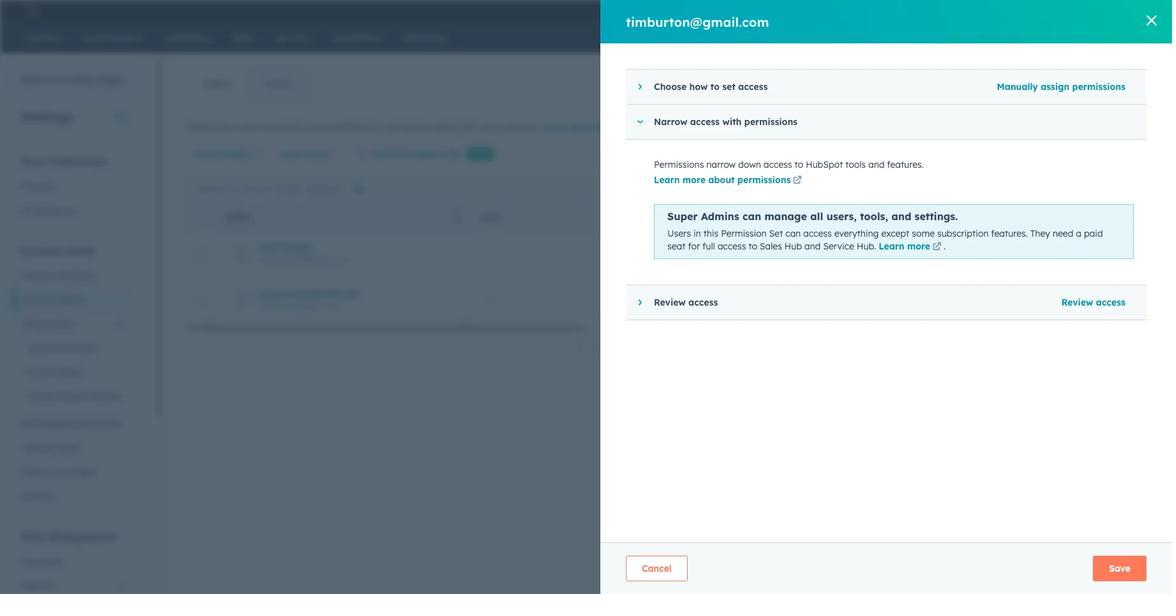 Task type: describe. For each thing, give the bounding box(es) containing it.
menu containing apoptosis studios 2
[[835, 0, 1147, 20]]

downloads
[[75, 418, 122, 429]]

link opens in a new window image inside learn more about user permissions link
[[706, 123, 715, 133]]

settings link
[[985, 4, 1001, 17]]

last active button
[[279, 141, 339, 167]]

permissions inside button
[[1072, 81, 1126, 93]]

team
[[984, 212, 1006, 222]]

caret image for review access
[[638, 299, 642, 306]]

navigation containing users
[[186, 68, 310, 100]]

marketplace downloads link
[[13, 412, 133, 436]]

remove
[[401, 121, 433, 133]]

full
[[703, 240, 715, 252]]

1 vertical spatial --
[[486, 294, 493, 306]]

manually assign permissions button
[[989, 74, 1134, 100]]

new
[[472, 149, 488, 158]]

.
[[944, 240, 946, 252]]

main team
[[960, 212, 1006, 222]]

narrow access with permissions button
[[626, 105, 1134, 139]]

security link
[[13, 484, 133, 509]]

all
[[810, 210, 823, 223]]

hubspot
[[806, 159, 843, 170]]

some
[[912, 228, 935, 239]]

tracking
[[20, 442, 56, 454]]

review access button
[[626, 285, 1048, 320]]

admins
[[701, 210, 739, 223]]

service inside account setup element
[[54, 391, 85, 403]]

super admins can manage all users, tools, and settings.
[[667, 210, 958, 223]]

access inside review access button
[[1096, 297, 1126, 308]]

name
[[227, 212, 249, 222]]

back to landing pages
[[21, 74, 124, 86]]

press to sort. image
[[1125, 212, 1130, 220]]

privacy & consent
[[20, 466, 97, 478]]

0 horizontal spatial users,
[[236, 121, 260, 133]]

back to landing pages link
[[0, 68, 133, 93]]

tools,
[[860, 210, 888, 223]]

apoptosis
[[1049, 5, 1088, 15]]

notifications
[[20, 205, 75, 216]]

integrations
[[20, 318, 73, 330]]

learn more link
[[879, 240, 944, 253]]

link opens in a new window image for link opens in a new window icon within learn more link
[[933, 242, 941, 252]]

cancel button
[[626, 556, 688, 581]]

tarashultz49@gmail.com
[[259, 255, 348, 264]]

prev button
[[568, 338, 616, 354]]

permission
[[721, 228, 767, 239]]

users link
[[186, 68, 246, 99]]

invite status element for tara schultz
[[1140, 231, 1172, 277]]

properties
[[20, 556, 64, 567]]

general
[[20, 181, 53, 192]]

narrow
[[654, 116, 687, 128]]

users for users in this permission set can access everything except some subscription features. they need a paid seat for full access to sales hub and service hub.
[[667, 228, 691, 239]]

users for users
[[204, 78, 229, 89]]

manage
[[765, 210, 807, 223]]

timburton@gmail.com for timburton@gmail.com
[[626, 14, 769, 30]]

set
[[722, 81, 736, 93]]

code
[[59, 442, 81, 454]]

access inside choose how to set access dropdown button
[[738, 81, 768, 93]]

objects button
[[13, 574, 133, 594]]

tracking code link
[[13, 436, 133, 460]]

0 vertical spatial features.
[[887, 159, 924, 170]]

(0)
[[446, 148, 459, 160]]

private
[[28, 367, 58, 378]]

caret image for narrow access with permissions
[[636, 120, 644, 123]]

tara schultz image
[[1035, 4, 1047, 16]]

1 user from the left
[[307, 121, 325, 133]]

permissions up permissions
[[647, 121, 701, 133]]

permissions inside dropdown button
[[744, 116, 798, 128]]

timburton@gmail.com inside timburton@gmail.com timburton@gmail.com
[[259, 301, 340, 311]]

Search HubSpot search field
[[983, 27, 1140, 48]]

super for tara schultz
[[677, 248, 702, 260]]

marketplace
[[20, 418, 73, 429]]

learn for learn more
[[879, 240, 905, 252]]

to inside "users in this permission set can access everything except some subscription features. they need a paid seat for full access to sales hub and service hub."
[[749, 240, 757, 252]]

in
[[693, 228, 701, 239]]

from
[[460, 121, 480, 133]]

hubspot image
[[23, 3, 38, 18]]

tara schultz link
[[259, 242, 457, 253]]

& for users
[[46, 294, 53, 306]]

users for users & teams
[[20, 294, 44, 306]]

more for learn more
[[907, 240, 930, 252]]

upgrade image
[[844, 6, 856, 17]]

review access button
[[1053, 290, 1134, 315]]

users, inside timburton@gmail.com dialog
[[827, 210, 857, 223]]

advanced filters (0) button
[[349, 141, 467, 167]]

access inside review access dropdown button
[[689, 297, 718, 308]]

press to sort. element for main team
[[1125, 212, 1130, 222]]

your
[[20, 155, 44, 168]]

search image
[[1136, 33, 1145, 42]]

marketplace downloads
[[20, 418, 122, 429]]

apps for private apps
[[60, 367, 82, 378]]

with
[[722, 116, 742, 128]]

link opens in a new window image for learn more about permissions 'link' on the top of the page
[[793, 174, 802, 189]]

sales
[[760, 240, 782, 252]]

invite
[[194, 148, 221, 160]]

users & teams
[[20, 294, 82, 306]]

pages
[[97, 74, 124, 86]]

last
[[280, 148, 299, 160]]

account for account defaults
[[20, 270, 55, 281]]

close image
[[1147, 15, 1157, 26]]

2 menu item from the left
[[906, 0, 930, 20]]

to inside back to landing pages link
[[46, 74, 55, 86]]

assign
[[1041, 81, 1070, 93]]

seat
[[667, 240, 686, 252]]

how
[[689, 81, 708, 93]]

seat element
[[470, 231, 662, 277]]

general link
[[13, 174, 133, 198]]

advanced
[[371, 148, 415, 160]]

users
[[435, 121, 457, 133]]

your preferences
[[20, 155, 107, 168]]

user inside learn more about user permissions link
[[626, 121, 645, 133]]

invite status element for timburton@gmail.com
[[1140, 277, 1172, 323]]

account defaults link
[[13, 264, 133, 288]]

email service provider link
[[13, 385, 133, 409]]

schultz
[[282, 242, 314, 253]]

choose
[[654, 81, 687, 93]]



Task type: locate. For each thing, give the bounding box(es) containing it.
super inside timburton@gmail.com dialog
[[667, 210, 698, 223]]

help image
[[966, 6, 977, 17]]

1 super admin from the top
[[677, 248, 731, 260]]

can inside "users in this permission set can access everything except some subscription features. they need a paid seat for full access to sales hub and service hub."
[[785, 228, 801, 239]]

everything
[[834, 228, 879, 239]]

super admin for tara schultz
[[677, 248, 731, 260]]

consent
[[63, 466, 97, 478]]

studios
[[1091, 5, 1120, 15]]

admin
[[704, 248, 731, 260], [704, 294, 731, 306]]

defaults
[[57, 270, 92, 281]]

0 horizontal spatial review
[[654, 297, 686, 308]]

about for permissions
[[708, 174, 735, 186]]

marketplaces image
[[939, 6, 950, 17]]

prev
[[592, 340, 612, 352]]

teams up integrations button
[[55, 294, 82, 306]]

1 vertical spatial super
[[677, 248, 702, 260]]

learn for learn more about permissions
[[654, 174, 680, 186]]

data management element
[[13, 530, 133, 594]]

link opens in a new window image inside learn more link
[[933, 242, 941, 252]]

caret image for choose how to set access
[[638, 83, 642, 91]]

access
[[738, 81, 768, 93], [690, 116, 720, 128], [764, 159, 792, 170], [803, 228, 832, 239], [718, 240, 746, 252], [689, 297, 718, 308], [1096, 297, 1126, 308]]

timburton@gmail.com link
[[259, 288, 457, 300]]

0 horizontal spatial about
[[596, 121, 623, 133]]

1 horizontal spatial users,
[[827, 210, 857, 223]]

this
[[703, 228, 719, 239]]

service down everything
[[823, 240, 854, 252]]

1 review access from the left
[[654, 297, 718, 308]]

permissions right the with
[[744, 116, 798, 128]]

link opens in a new window image inside learn more link
[[933, 241, 941, 253]]

1 vertical spatial users
[[667, 228, 691, 239]]

learn more about user permissions
[[542, 121, 703, 133]]

admin for tara schultz
[[704, 248, 731, 260]]

permissions,
[[328, 121, 380, 133]]

and left the remove
[[383, 121, 399, 133]]

data management
[[20, 530, 116, 543]]

learn
[[542, 121, 568, 133], [654, 174, 680, 186], [879, 240, 905, 252]]

to right back
[[46, 74, 55, 86]]

timburton@gmail.com inside dialog
[[626, 14, 769, 30]]

settings image
[[987, 5, 999, 17]]

0 horizontal spatial users
[[20, 294, 44, 306]]

super admin
[[677, 248, 731, 260], [677, 294, 731, 306]]

teams inside teams link
[[265, 78, 292, 89]]

users up seat at the right top of page
[[667, 228, 691, 239]]

0 vertical spatial link opens in a new window image
[[793, 176, 802, 186]]

1 horizontal spatial service
[[823, 240, 854, 252]]

1 vertical spatial admin
[[704, 294, 731, 306]]

1 horizontal spatial teams
[[265, 78, 292, 89]]

2 review from the left
[[1062, 297, 1093, 308]]

access inside narrow access with permissions dropdown button
[[690, 116, 720, 128]]

1 review from the left
[[654, 297, 686, 308]]

connected apps
[[28, 343, 97, 354]]

to left 'set'
[[711, 81, 720, 93]]

2 horizontal spatial learn
[[879, 240, 905, 252]]

navigation
[[186, 68, 310, 100]]

0 horizontal spatial features.
[[887, 159, 924, 170]]

1 vertical spatial learn
[[654, 174, 680, 186]]

narrow
[[706, 159, 736, 170]]

menu item left marketplaces popup button
[[906, 0, 930, 20]]

more for learn more about permissions
[[683, 174, 706, 186]]

2 vertical spatial caret image
[[638, 299, 642, 306]]

2 vertical spatial super
[[677, 294, 702, 306]]

subscription
[[937, 228, 989, 239]]

ascending sort. press to sort descending. image
[[455, 212, 459, 220]]

0 vertical spatial --
[[964, 248, 971, 260]]

filters
[[418, 148, 443, 160]]

service inside "users in this permission set can access everything except some subscription features. they need a paid seat for full access to sales hub and service hub."
[[823, 240, 854, 252]]

manually
[[997, 81, 1038, 93]]

users,
[[236, 121, 260, 133], [827, 210, 857, 223]]

1 vertical spatial can
[[785, 228, 801, 239]]

link opens in a new window image for link opens in a new window icon related to learn more about permissions 'link' on the top of the page
[[793, 176, 802, 186]]

1 vertical spatial &
[[54, 466, 60, 478]]

1 vertical spatial about
[[708, 174, 735, 186]]

1 vertical spatial super admin
[[677, 294, 731, 306]]

2 vertical spatial timburton@gmail.com
[[259, 301, 340, 311]]

timburton@gmail.com timburton@gmail.com
[[259, 288, 359, 311]]

2
[[1122, 5, 1127, 15]]

0 horizontal spatial press to sort. element
[[933, 212, 938, 222]]

1 vertical spatial caret image
[[636, 120, 644, 123]]

1 horizontal spatial user
[[626, 121, 645, 133]]

need
[[1053, 228, 1073, 239]]

account setup element
[[13, 244, 133, 509]]

1 vertical spatial service
[[54, 391, 85, 403]]

about for user
[[596, 121, 623, 133]]

apps for connected apps
[[76, 343, 97, 354]]

access
[[673, 212, 703, 222]]

cancel
[[642, 563, 672, 574]]

1 horizontal spatial press to sort. element
[[1125, 212, 1130, 222]]

and up except
[[892, 210, 911, 223]]

save
[[1109, 563, 1131, 574]]

manually assign permissions
[[997, 81, 1126, 93]]

admin down this
[[704, 248, 731, 260]]

0 vertical spatial can
[[742, 210, 761, 223]]

permissions
[[1072, 81, 1126, 93], [744, 116, 798, 128], [647, 121, 701, 133], [737, 174, 791, 186]]

account defaults
[[20, 270, 92, 281]]

press to sort. image
[[933, 212, 938, 220]]

features. down team in the right top of the page
[[991, 228, 1028, 239]]

2 vertical spatial users
[[20, 294, 44, 306]]

0 vertical spatial service
[[823, 240, 854, 252]]

to inside choose how to set access dropdown button
[[711, 81, 720, 93]]

notifications button
[[1003, 0, 1025, 20]]

super down for at the right of the page
[[677, 294, 702, 306]]

and right hub
[[804, 240, 821, 252]]

review access inside button
[[1062, 297, 1126, 308]]

1 vertical spatial teams
[[55, 294, 82, 306]]

apoptosis studios 2 button
[[1028, 0, 1146, 20]]

link opens in a new window image
[[706, 121, 715, 136], [706, 123, 715, 133], [793, 174, 802, 189], [933, 241, 941, 253]]

account up account defaults in the left of the page
[[20, 244, 62, 257]]

1 vertical spatial users,
[[827, 210, 857, 223]]

0 vertical spatial admin
[[704, 248, 731, 260]]

notifications image
[[1008, 6, 1020, 17]]

learn more
[[879, 240, 930, 252]]

connected
[[28, 343, 73, 354]]

learn inside learn more link
[[879, 240, 905, 252]]

0 vertical spatial timburton@gmail.com
[[626, 14, 769, 30]]

upgrade
[[858, 6, 894, 17]]

press to sort. element for access
[[933, 212, 938, 222]]

0 horizontal spatial can
[[742, 210, 761, 223]]

0 vertical spatial teams
[[265, 78, 292, 89]]

0 horizontal spatial &
[[46, 294, 53, 306]]

menu
[[835, 0, 1147, 20]]

ascending sort. press to sort descending. element
[[455, 212, 459, 222]]

hub
[[785, 240, 802, 252]]

super left full at the top right of the page
[[677, 248, 702, 260]]

account up users & teams
[[20, 270, 55, 281]]

email
[[28, 391, 51, 403]]

0 horizontal spatial link opens in a new window image
[[793, 176, 802, 186]]

0 vertical spatial account
[[20, 244, 62, 257]]

teams inside 'users & teams' link
[[55, 294, 82, 306]]

apps up private apps link
[[76, 343, 97, 354]]

learn more about permissions link
[[654, 174, 804, 189]]

account for account setup
[[20, 244, 62, 257]]

customize
[[262, 121, 305, 133]]

marketplaces button
[[931, 0, 958, 20]]

2 review access from the left
[[1062, 297, 1126, 308]]

and right tools
[[868, 159, 885, 170]]

0 vertical spatial apps
[[76, 343, 97, 354]]

learn inside learn more about user permissions link
[[542, 121, 568, 133]]

1 horizontal spatial review
[[1062, 297, 1093, 308]]

2 press to sort. element from the left
[[1125, 212, 1130, 222]]

permissions inside 'link'
[[737, 174, 791, 186]]

1 horizontal spatial more
[[683, 174, 706, 186]]

choose how to set access
[[654, 81, 768, 93]]

super admin for timburton@gmail.com
[[677, 294, 731, 306]]

2 invite status element from the top
[[1140, 277, 1172, 323]]

user left narrow
[[626, 121, 645, 133]]

tracking code
[[20, 442, 81, 454]]

-
[[964, 248, 968, 260], [968, 248, 971, 260], [486, 294, 489, 306], [489, 294, 493, 306]]

2 admin from the top
[[704, 294, 731, 306]]

more for learn more about user permissions
[[571, 121, 594, 133]]

0 horizontal spatial service
[[54, 391, 85, 403]]

more inside 'link'
[[683, 174, 706, 186]]

back
[[21, 74, 43, 86]]

0 horizontal spatial user
[[307, 121, 325, 133]]

can up permission at the right of page
[[742, 210, 761, 223]]

features. right tools
[[887, 159, 924, 170]]

0 horizontal spatial --
[[486, 294, 493, 306]]

a
[[1076, 228, 1082, 239]]

1 menu item from the left
[[903, 0, 906, 20]]

teams link
[[246, 68, 310, 99]]

user
[[307, 121, 325, 133], [626, 121, 645, 133]]

link opens in a new window image down permissions narrow down access to hubspot tools and features.
[[793, 176, 802, 186]]

users, up everything
[[827, 210, 857, 223]]

0 horizontal spatial more
[[571, 121, 594, 133]]

down
[[738, 159, 761, 170]]

more down the some
[[907, 240, 930, 252]]

about
[[596, 121, 623, 133], [708, 174, 735, 186]]

1 horizontal spatial learn
[[654, 174, 680, 186]]

1 press to sort. element from the left
[[933, 212, 938, 222]]

hubspot link
[[15, 3, 48, 18]]

1 horizontal spatial review access
[[1062, 297, 1126, 308]]

0 vertical spatial users
[[204, 78, 229, 89]]

caret image inside choose how to set access dropdown button
[[638, 83, 642, 91]]

users up new
[[204, 78, 229, 89]]

apps up email service provider link
[[60, 367, 82, 378]]

to left hubspot
[[795, 159, 803, 170]]

0 horizontal spatial learn
[[542, 121, 568, 133]]

super admin down full at the top right of the page
[[677, 294, 731, 306]]

invite status element
[[1140, 231, 1172, 277], [1140, 277, 1172, 323]]

1 vertical spatial timburton@gmail.com
[[259, 288, 359, 300]]

admin for timburton@gmail.com
[[704, 294, 731, 306]]

1 horizontal spatial users
[[204, 78, 229, 89]]

link opens in a new window image
[[793, 176, 802, 186], [933, 242, 941, 252]]

2 super admin from the top
[[677, 294, 731, 306]]

features. inside "users in this permission set can access everything except some subscription features. they need a paid seat for full access to sales hub and service hub."
[[991, 228, 1028, 239]]

timburton@gmail.com dialog
[[600, 0, 1172, 594]]

press to sort. element
[[933, 212, 938, 222], [1125, 212, 1130, 222]]

learn more about user permissions link
[[542, 121, 717, 136]]

2 horizontal spatial users
[[667, 228, 691, 239]]

management
[[49, 530, 116, 543]]

review inside review access dropdown button
[[654, 297, 686, 308]]

learn for learn more about user permissions
[[542, 121, 568, 133]]

1 vertical spatial link opens in a new window image
[[933, 242, 941, 252]]

learn more about permissions
[[654, 174, 791, 186]]

2 vertical spatial more
[[907, 240, 930, 252]]

1 horizontal spatial &
[[54, 466, 60, 478]]

landing
[[58, 74, 95, 86]]

menu item
[[903, 0, 906, 20], [906, 0, 930, 20]]

privacy
[[20, 466, 51, 478]]

user up active
[[307, 121, 325, 133]]

admin down full at the top right of the page
[[704, 294, 731, 306]]

objects
[[20, 580, 53, 591]]

& up the integrations
[[46, 294, 53, 306]]

main
[[960, 212, 982, 222]]

service
[[823, 240, 854, 252], [54, 391, 85, 403]]

0 vertical spatial super admin
[[677, 248, 731, 260]]

Search name or email address search field
[[189, 177, 374, 200]]

0 vertical spatial learn
[[542, 121, 568, 133]]

last active
[[280, 148, 329, 160]]

1 vertical spatial more
[[683, 174, 706, 186]]

1 horizontal spatial --
[[964, 248, 971, 260]]

users inside account setup element
[[20, 294, 44, 306]]

0 vertical spatial &
[[46, 294, 53, 306]]

& right privacy
[[54, 466, 60, 478]]

1 vertical spatial account
[[20, 270, 55, 281]]

link opens in a new window image inside learn more about permissions 'link'
[[793, 176, 802, 186]]

permissions down down
[[737, 174, 791, 186]]

users up the integrations
[[20, 294, 44, 306]]

narrow access with permissions
[[654, 116, 798, 128]]

more right the account.
[[571, 121, 594, 133]]

0 vertical spatial about
[[596, 121, 623, 133]]

super admin down this
[[677, 248, 731, 260]]

users & teams link
[[13, 288, 133, 312]]

help button
[[961, 0, 982, 20]]

super up in
[[667, 210, 698, 223]]

hub.
[[857, 240, 876, 252]]

about left narrow
[[596, 121, 623, 133]]

super for timburton@gmail.com
[[677, 294, 702, 306]]

users, right new
[[236, 121, 260, 133]]

active
[[302, 148, 329, 160]]

review access inside dropdown button
[[654, 297, 718, 308]]

teams up customize
[[265, 78, 292, 89]]

setup
[[65, 244, 94, 257]]

permissions right assign
[[1072, 81, 1126, 93]]

caret image
[[638, 83, 642, 91], [636, 120, 644, 123], [638, 299, 642, 306]]

1 horizontal spatial can
[[785, 228, 801, 239]]

& for privacy
[[54, 466, 60, 478]]

private apps link
[[13, 361, 133, 385]]

learn inside learn more about permissions 'link'
[[654, 174, 680, 186]]

learn right the account.
[[542, 121, 568, 133]]

learn down permissions
[[654, 174, 680, 186]]

menu item right upgrade
[[903, 0, 906, 20]]

main team element
[[949, 277, 1140, 323]]

1 invite status element from the top
[[1140, 231, 1172, 277]]

about inside 'link'
[[708, 174, 735, 186]]

1 horizontal spatial features.
[[991, 228, 1028, 239]]

account.
[[503, 121, 540, 133]]

paid
[[1084, 228, 1103, 239]]

0 vertical spatial users,
[[236, 121, 260, 133]]

permissions
[[654, 159, 704, 170]]

private apps
[[28, 367, 82, 378]]

security
[[20, 491, 55, 502]]

review inside review access button
[[1062, 297, 1093, 308]]

2 vertical spatial learn
[[879, 240, 905, 252]]

1 vertical spatial apps
[[60, 367, 82, 378]]

service down private apps link
[[54, 391, 85, 403]]

users inside "users in this permission set can access everything except some subscription features. they need a paid seat for full access to sales hub and service hub."
[[667, 228, 691, 239]]

0 vertical spatial caret image
[[638, 83, 642, 91]]

caret image inside narrow access with permissions dropdown button
[[636, 120, 644, 123]]

2 user from the left
[[626, 121, 645, 133]]

apoptosis studios 2
[[1049, 5, 1127, 15]]

and inside "users in this permission set can access everything except some subscription features. they need a paid seat for full access to sales hub and service hub."
[[804, 240, 821, 252]]

link opens in a new window image for learn more about user permissions link
[[706, 121, 715, 136]]

1 admin from the top
[[704, 248, 731, 260]]

connected apps link
[[13, 336, 133, 361]]

0 horizontal spatial teams
[[55, 294, 82, 306]]

can up hub
[[785, 228, 801, 239]]

timburton@gmail.com for timburton@gmail.com timburton@gmail.com
[[259, 288, 359, 300]]

0 horizontal spatial review access
[[654, 297, 718, 308]]

link opens in a new window image for learn more link
[[933, 241, 941, 253]]

1 vertical spatial features.
[[991, 228, 1028, 239]]

tara
[[259, 242, 279, 253]]

to down permission at the right of page
[[749, 240, 757, 252]]

1 horizontal spatial about
[[708, 174, 735, 186]]

more down permissions
[[683, 174, 706, 186]]

0 vertical spatial more
[[571, 121, 594, 133]]

1 horizontal spatial link opens in a new window image
[[933, 242, 941, 252]]

1 account from the top
[[20, 244, 62, 257]]

2 horizontal spatial more
[[907, 240, 930, 252]]

learn down except
[[879, 240, 905, 252]]

link opens in a new window image left the .
[[933, 242, 941, 252]]

0 vertical spatial super
[[667, 210, 698, 223]]

account
[[20, 244, 62, 257], [20, 270, 55, 281]]

2 account from the top
[[20, 270, 55, 281]]

about down "narrow"
[[708, 174, 735, 186]]

your preferences element
[[13, 154, 133, 223]]

caret image inside review access dropdown button
[[638, 299, 642, 306]]



Task type: vqa. For each thing, say whether or not it's contained in the screenshot.
bottommost my
no



